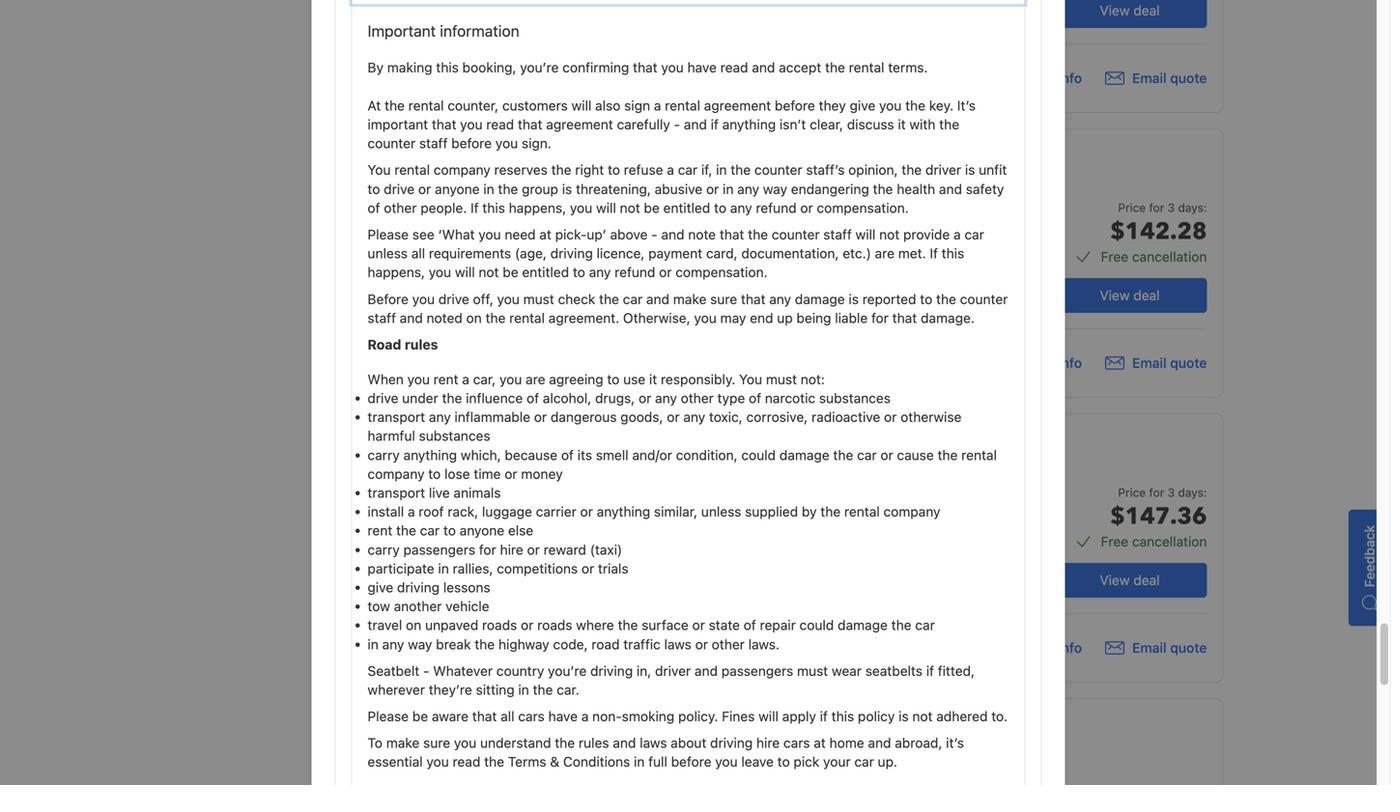Task type: vqa. For each thing, say whether or not it's contained in the screenshot.
second Dallas Fort Worth International Airport group
no



Task type: locate. For each thing, give the bounding box(es) containing it.
0 vertical spatial 5 seats
[[728, 189, 773, 205]]

important for 1st important info button
[[992, 70, 1055, 86]]

you up pick-
[[570, 200, 593, 216]]

0 horizontal spatial you
[[368, 162, 391, 178]]

1 vertical spatial hire
[[757, 736, 780, 752]]

if inside please see 'what you need at pick-up' above - and note that the counter staff will not provide a car unless all requirements (age, driving licence, payment card, documentation, etc.) are met. if this happens, you will not be entitled to any refund or compensation.
[[930, 246, 939, 262]]

2 price from the top
[[1119, 486, 1147, 500]]

before
[[368, 291, 409, 307]]

email quote for $142.28
[[1133, 355, 1208, 371]]

0 vertical spatial carry
[[368, 447, 400, 463]]

- inside seatbelt - whatever country you're driving in, driver and passengers must wear seatbelts if fitted, wherever they're sitting in the car.
[[423, 663, 430, 679]]

2 important info from the top
[[992, 355, 1083, 371]]

similar inside intermediate bmw 1 series or similar
[[923, 722, 958, 736]]

large up 'unlimited'
[[737, 216, 773, 232]]

where
[[576, 618, 615, 634]]

you're for country
[[548, 663, 587, 679]]

important info button up it's
[[965, 69, 1083, 88]]

in inside 'to make sure you understand the rules and laws about driving hire cars at home and abroad, it's essential you read the terms & conditions in full before you leave to pick your car up.'
[[634, 755, 645, 771]]

0 horizontal spatial happens,
[[368, 265, 425, 280]]

2 roads from the left
[[538, 618, 573, 634]]

drugs,
[[595, 391, 635, 407]]

on
[[467, 310, 482, 326], [406, 618, 422, 634]]

abusive
[[655, 181, 703, 197]]

the up &
[[555, 736, 575, 752]]

way inside the you rental company reserves the right to refuse a car if, in the counter staff's opinion, the driver is unfit to drive or anyone in the group is threatening, abusive or in any way endangering the health and safety of other people. if this happens, you will not be entitled to any refund or compensation.
[[763, 181, 788, 197]]

happens,
[[509, 200, 567, 216], [368, 265, 425, 280]]

2 horizontal spatial read
[[721, 60, 749, 76]]

email quote button for $142.28
[[1106, 354, 1208, 373]]

2 free from the top
[[1102, 534, 1129, 550]]

agreeing
[[549, 372, 604, 388]]

0 vertical spatial passengers
[[404, 542, 476, 558]]

driving up another
[[397, 580, 440, 596]]

this down important information
[[436, 60, 459, 76]]

time
[[474, 466, 501, 482]]

1 vertical spatial agreement
[[546, 116, 614, 132]]

1 important info button from the top
[[965, 69, 1083, 88]]

or left the cause
[[881, 447, 894, 463]]

you rental company reserves the right to refuse a car if, in the counter staff's opinion, the driver is unfit to drive or anyone in the group is threatening, abusive or in any way endangering the health and safety of other people. if this happens, you will not be entitled to any refund or compensation.
[[368, 162, 1008, 216]]

3 up $147.36
[[1168, 486, 1176, 500]]

0 horizontal spatial way
[[408, 637, 432, 653]]

2 info from the top
[[1059, 355, 1083, 371]]

read down aware
[[453, 755, 481, 771]]

cause
[[898, 447, 935, 463]]

1 vertical spatial view deal
[[1100, 288, 1161, 304]]

1 vertical spatial 3
[[1168, 486, 1176, 500]]

1 large bag left by
[[728, 501, 800, 517]]

1 vertical spatial driver
[[655, 663, 691, 679]]

0 vertical spatial must
[[524, 291, 555, 307]]

- inside at the rental counter, customers will also sign a rental agreement before they give you the key. it's important that you read that agreement carefully - and if anything isn't clear, discuss it with the counter staff before you sign.
[[674, 116, 681, 132]]

suv volkswagen t-roc or similar
[[705, 430, 901, 457]]

important info button for $142.28
[[965, 354, 1083, 373]]

in left full
[[634, 755, 645, 771]]

2 please from the top
[[368, 709, 409, 725]]

3 quote from the top
[[1171, 640, 1208, 656]]

or up competitions
[[527, 542, 540, 558]]

1 large bag
[[728, 216, 800, 232], [728, 501, 800, 517]]

to up damage.
[[921, 291, 933, 307]]

and inside please see 'what you need at pick-up' above - and note that the counter staff will not provide a car unless all requirements (age, driving licence, payment card, documentation, etc.) are met. if this happens, you will not be entitled to any refund or compensation.
[[662, 227, 685, 243]]

counter inside before you drive off, you must check the car and make sure that any damage is reported to the counter staff and noted on the rental agreement. otherwise, you may end up being liable for that damage.
[[961, 291, 1009, 307]]

other down state
[[712, 637, 745, 653]]

t-
[[815, 437, 827, 450]]

whatever
[[433, 663, 493, 679]]

check
[[558, 291, 596, 307]]

2 email quote from the top
[[1133, 355, 1208, 371]]

3 product card group from the top
[[518, 414, 1224, 683]]

0 vertical spatial all
[[412, 246, 425, 262]]

3 email from the top
[[1133, 640, 1167, 656]]

the inside seatbelt - whatever country you're driving in, driver and passengers must wear seatbelts if fitted, wherever they're sitting in the car.
[[533, 682, 553, 698]]

0 horizontal spatial company
[[368, 466, 425, 482]]

0 vertical spatial view
[[1100, 2, 1131, 18]]

passengers inside when you rent a car, you are agreeing to use it responsibly. you must not: drive under the influence of alcohol, drugs, or any other type of narcotic substances transport any inflammable or dangerous goods, or any toxic, corrosive, radioactive or otherwise harmful substances carry anything which, because of its smell and/or condition, could damage the car or cause the rental company to lose time or money transport live animals install a roof rack, luggage carrier or anything similar, unless supplied by the rental company rent the car to anyone else carry passengers for hire or reward (taxi) participate in rallies, competitions or trials give driving lessons tow another vehicle travel on unpaved roads or roads where the surface or state of repair could damage the car in any way break the highway code, road traffic laws or other laws.
[[404, 542, 476, 558]]

1 5 from the top
[[728, 189, 736, 205]]

company down harmful
[[368, 466, 425, 482]]

unless right similar,
[[702, 504, 742, 520]]

0 horizontal spatial roads
[[482, 618, 517, 634]]

0 vertical spatial large
[[737, 216, 773, 232]]

email quote for $147.36
[[1133, 640, 1208, 656]]

3 view from the top
[[1100, 573, 1131, 589]]

install
[[368, 504, 404, 520]]

0 horizontal spatial refund
[[615, 265, 656, 280]]

5 seats down compact
[[728, 189, 773, 205]]

before up isn't
[[775, 98, 816, 113]]

drive
[[384, 181, 415, 197], [439, 291, 470, 307], [368, 391, 399, 407]]

2 1 small bag from the top
[[898, 501, 969, 517]]

1 5 seats from the top
[[728, 189, 773, 205]]

and inside seatbelt - whatever country you're driving in, driver and passengers must wear seatbelts if fitted, wherever they're sitting in the car.
[[695, 663, 718, 679]]

be
[[644, 200, 660, 216], [503, 265, 519, 280], [413, 709, 428, 725]]

anyone up people.
[[435, 181, 480, 197]]

licence,
[[597, 246, 645, 262]]

staff up etc.)
[[824, 227, 852, 243]]

the up 'unlimited'
[[748, 227, 769, 243]]

2 carry from the top
[[368, 542, 400, 558]]

you're inside seatbelt - whatever country you're driving in, driver and passengers must wear seatbelts if fitted, wherever they're sitting in the car.
[[548, 663, 587, 679]]

drive inside the you rental company reserves the right to refuse a car if, in the counter staff's opinion, the driver is unfit to drive or anyone in the group is threatening, abusive or in any way endangering the health and safety of other people. if this happens, you will not be entitled to any refund or compensation.
[[384, 181, 415, 197]]

3 for $147.36
[[1168, 486, 1176, 500]]

roads up code,
[[538, 618, 573, 634]]

you down important
[[368, 162, 391, 178]]

rental inside before you drive off, you must check the car and make sure that any damage is reported to the counter staff and noted on the rental agreement. otherwise, you may end up being liable for that damage.
[[510, 310, 545, 326]]

staff inside please see 'what you need at pick-up' above - and note that the counter staff will not provide a car unless all requirements (age, driving licence, payment card, documentation, etc.) are met. if this happens, you will not be entitled to any refund or compensation.
[[824, 227, 852, 243]]

1 product card group from the top
[[518, 0, 1224, 113]]

2 1 large bag from the top
[[728, 501, 800, 517]]

1 vertical spatial email
[[1133, 355, 1167, 371]]

1 vertical spatial could
[[800, 618, 834, 634]]

car
[[678, 162, 698, 178], [965, 227, 985, 243], [623, 291, 643, 307], [858, 447, 877, 463], [420, 523, 440, 539], [916, 618, 936, 634], [855, 755, 875, 771]]

3 email quote button from the top
[[1106, 639, 1208, 658]]

rules inside 'to make sure you understand the rules and laws about driving hire cars at home and abroad, it's essential you read the terms & conditions in full before you leave to pick your car up.'
[[579, 736, 610, 752]]

2 vertical spatial view deal button
[[1053, 564, 1208, 598]]

anyone down rack,
[[460, 523, 505, 539]]

0 vertical spatial staff
[[420, 135, 448, 151]]

liable
[[835, 310, 868, 326]]

with
[[910, 116, 936, 132]]

or up abroad,
[[908, 722, 920, 736]]

2 vertical spatial before
[[671, 755, 712, 771]]

entitled
[[664, 200, 711, 216], [522, 265, 569, 280]]

2 email from the top
[[1133, 355, 1167, 371]]

3 view deal button from the top
[[1053, 564, 1208, 598]]

1 1 large bag from the top
[[728, 216, 800, 232]]

or left otherwise
[[885, 409, 897, 425]]

etc.)
[[843, 246, 872, 262]]

otherwise,
[[623, 310, 691, 326]]

1 vertical spatial on
[[406, 618, 422, 634]]

1 vertical spatial are
[[526, 372, 546, 388]]

email quote
[[1133, 70, 1208, 86], [1133, 355, 1208, 371], [1133, 640, 1208, 656]]

1 horizontal spatial roads
[[538, 618, 573, 634]]

5 down compact
[[728, 189, 736, 205]]

2 view deal from the top
[[1100, 288, 1161, 304]]

up.
[[878, 755, 898, 771]]

0 vertical spatial company
[[434, 162, 491, 178]]

0 horizontal spatial if
[[471, 200, 479, 216]]

type
[[718, 391, 746, 407]]

view for $142.28
[[1100, 288, 1131, 304]]

0 horizontal spatial rent
[[368, 523, 393, 539]]

damage
[[795, 291, 846, 307], [780, 447, 830, 463], [838, 618, 888, 634]]

to up check
[[573, 265, 586, 280]]

0 vertical spatial important info
[[992, 70, 1083, 86]]

sure
[[711, 291, 738, 307], [423, 736, 451, 752]]

happens, inside the you rental company reserves the right to refuse a car if, in the counter staff's opinion, the driver is unfit to drive or anyone in the group is threatening, abusive or in any way endangering the health and safety of other people. if this happens, you will not be entitled to any refund or compensation.
[[509, 200, 567, 216]]

3 email quote from the top
[[1133, 640, 1208, 656]]

0 vertical spatial email quote button
[[1106, 69, 1208, 88]]

the down 'install'
[[396, 523, 417, 539]]

must left wear
[[798, 663, 829, 679]]

2 deal from the top
[[1134, 288, 1161, 304]]

1 small bag down manual
[[898, 216, 969, 232]]

is inside before you drive off, you must check the car and make sure that any damage is reported to the counter staff and noted on the rental agreement. otherwise, you may end up being liable for that damage.
[[849, 291, 859, 307]]

refund inside the you rental company reserves the right to refuse a car if, in the counter staff's opinion, the driver is unfit to drive or anyone in the group is threatening, abusive or in any way endangering the health and safety of other people. if this happens, you will not be entitled to any refund or compensation.
[[756, 200, 797, 216]]

rack,
[[448, 504, 479, 520]]

1 horizontal spatial hire
[[757, 736, 780, 752]]

above
[[610, 227, 648, 243]]

500x
[[816, 152, 845, 165]]

if left bmw
[[820, 709, 828, 725]]

counter inside please see 'what you need at pick-up' above - and note that the counter staff will not provide a car unless all requirements (age, driving licence, payment card, documentation, etc.) are met. if this happens, you will not be entitled to any refund or compensation.
[[772, 227, 820, 243]]

please
[[368, 227, 409, 243], [368, 709, 409, 725]]

compensation.
[[817, 200, 909, 216], [676, 265, 768, 280]]

0 horizontal spatial substances
[[419, 428, 491, 444]]

3 inside the price for 3 days: $142.28
[[1168, 201, 1176, 215]]

staff's
[[807, 162, 845, 178]]

0 vertical spatial quote
[[1171, 70, 1208, 86]]

3
[[1168, 201, 1176, 215], [1168, 486, 1176, 500]]

product card group containing $147.36
[[518, 414, 1224, 683]]

1 carry from the top
[[368, 447, 400, 463]]

driving inside when you rent a car, you are agreeing to use it responsibly. you must not: drive under the influence of alcohol, drugs, or any other type of narcotic substances transport any inflammable or dangerous goods, or any toxic, corrosive, radioactive or otherwise harmful substances carry anything which, because of its smell and/or condition, could damage the car or cause the rental company to lose time or money transport live animals install a roof rack, luggage carrier or anything similar, unless supplied by the rental company rent the car to anyone else carry passengers for hire or reward (taxi) participate in rallies, competitions or trials give driving lessons tow another vehicle travel on unpaved roads or roads where the surface or state of repair could damage the car in any way break the highway code, road traffic laws or other laws.
[[397, 580, 440, 596]]

if
[[711, 116, 719, 132], [927, 663, 935, 679], [820, 709, 828, 725]]

counter inside the you rental company reserves the right to refuse a car if, in the counter staff's opinion, the driver is unfit to drive or anyone in the group is threatening, abusive or in any way endangering the health and safety of other people. if this happens, you will not be entitled to any refund or compensation.
[[755, 162, 803, 178]]

seatbelts
[[866, 663, 923, 679]]

before down counter,
[[452, 135, 492, 151]]

0 vertical spatial you're
[[520, 60, 559, 76]]

0 vertical spatial if
[[711, 116, 719, 132]]

0 vertical spatial make
[[674, 291, 707, 307]]

free cancellation for $147.36
[[1102, 534, 1208, 550]]

be left aware
[[413, 709, 428, 725]]

(age,
[[515, 246, 547, 262]]

0 horizontal spatial have
[[549, 709, 578, 725]]

1 vertical spatial you
[[740, 372, 763, 388]]

1 price from the top
[[1119, 201, 1147, 215]]

and down 'series'
[[868, 736, 892, 752]]

for up rallies,
[[479, 542, 497, 558]]

1 horizontal spatial if
[[930, 246, 939, 262]]

this down the provide
[[942, 246, 965, 262]]

not inside the you rental company reserves the right to refuse a car if, in the counter staff's opinion, the driver is unfit to drive or anyone in the group is threatening, abusive or in any way endangering the health and safety of other people. if this happens, you will not be entitled to any refund or compensation.
[[620, 200, 641, 216]]

counter
[[368, 135, 416, 151], [755, 162, 803, 178], [772, 227, 820, 243], [961, 291, 1009, 307]]

1 vertical spatial compensation.
[[676, 265, 768, 280]]

if inside seatbelt - whatever country you're driving in, driver and passengers must wear seatbelts if fitted, wherever they're sitting in the car.
[[927, 663, 935, 679]]

1 vertical spatial make
[[386, 736, 420, 752]]

2 horizontal spatial anything
[[723, 116, 776, 132]]

0 vertical spatial at
[[540, 227, 552, 243]]

free down "$142.28" at the top right
[[1102, 249, 1129, 265]]

product card group containing intermediate
[[518, 699, 1224, 786]]

1 horizontal spatial company
[[434, 162, 491, 178]]

give inside at the rental counter, customers will also sign a rental agreement before they give you the key. it's important that you read that agreement carefully - and if anything isn't clear, discuss it with the counter staff before you sign.
[[850, 98, 876, 113]]

2 small from the top
[[908, 501, 942, 517]]

1 vertical spatial cars
[[784, 736, 811, 752]]

driving inside seatbelt - whatever country you're driving in, driver and passengers must wear seatbelts if fitted, wherever they're sitting in the car.
[[591, 663, 633, 679]]

similar down radioactive
[[866, 437, 901, 450]]

are left 'met.' at the top of the page
[[875, 246, 895, 262]]

goods,
[[621, 409, 664, 425]]

3 important info button from the top
[[965, 639, 1083, 658]]

0 vertical spatial anything
[[723, 116, 776, 132]]

0 horizontal spatial staff
[[368, 310, 396, 326]]

product card group containing view deal
[[518, 0, 1224, 113]]

anyone inside when you rent a car, you are agreeing to use it responsibly. you must not: drive under the influence of alcohol, drugs, or any other type of narcotic substances transport any inflammable or dangerous goods, or any toxic, corrosive, radioactive or otherwise harmful substances carry anything which, because of its smell and/or condition, could damage the car or cause the rental company to lose time or money transport live animals install a roof rack, luggage carrier or anything similar, unless supplied by the rental company rent the car to anyone else carry passengers for hire or reward (taxi) participate in rallies, competitions or trials give driving lessons tow another vehicle travel on unpaved roads or roads where the surface or state of repair could damage the car in any way break the highway code, road traffic laws or other laws.
[[460, 523, 505, 539]]

4 product card group from the top
[[518, 699, 1224, 786]]

2 cancellation from the top
[[1133, 534, 1208, 550]]

also
[[596, 98, 621, 113]]

or inside suv volkswagen t-roc or similar
[[851, 437, 862, 450]]

staff down important
[[420, 135, 448, 151]]

full
[[649, 755, 668, 771]]

0 vertical spatial it
[[898, 116, 906, 132]]

give up tow
[[368, 580, 394, 596]]

compensation. inside the you rental company reserves the right to refuse a car if, in the counter staff's opinion, the driver is unfit to drive or anyone in the group is threatening, abusive or in any way endangering the health and safety of other people. if this happens, you will not be entitled to any refund or compensation.
[[817, 200, 909, 216]]

rental
[[849, 60, 885, 76], [409, 98, 444, 113], [665, 98, 701, 113], [395, 162, 430, 178], [510, 310, 545, 326], [962, 447, 998, 463], [845, 504, 880, 520]]

refuse
[[624, 162, 664, 178]]

it right 'use'
[[650, 372, 658, 388]]

terms
[[508, 755, 547, 771]]

to make sure you understand the rules and laws about driving hire cars at home and abroad, it's essential you read the terms & conditions in full before you leave to pick your car up.
[[368, 736, 965, 771]]

the right "t-" at the bottom of page
[[834, 447, 854, 463]]

deal for $147.36
[[1134, 573, 1161, 589]]

2 transport from the top
[[368, 485, 425, 501]]

state
[[709, 618, 740, 634]]

way down compact fiat 500x or similar
[[763, 181, 788, 197]]

- up they're
[[423, 663, 430, 679]]

1 vertical spatial days:
[[1179, 486, 1208, 500]]

view deal button
[[1053, 0, 1208, 28], [1053, 278, 1208, 313], [1053, 564, 1208, 598]]

days: inside the price for 3 days: $142.28
[[1179, 201, 1208, 215]]

1 vertical spatial 1 large bag
[[728, 501, 800, 517]]

1 email quote from the top
[[1133, 70, 1208, 86]]

free for $147.36
[[1102, 534, 1129, 550]]

0 horizontal spatial entitled
[[522, 265, 569, 280]]

or down the if,
[[707, 181, 719, 197]]

way left break
[[408, 637, 432, 653]]

0 vertical spatial refund
[[756, 200, 797, 216]]

feedback
[[1362, 525, 1378, 588]]

1 please from the top
[[368, 227, 409, 243]]

other inside the you rental company reserves the right to refuse a car if, in the counter staff's opinion, the driver is unfit to drive or anyone in the group is threatening, abusive or in any way endangering the health and safety of other people. if this happens, you will not be entitled to any refund or compensation.
[[384, 200, 417, 216]]

entitled inside the you rental company reserves the right to refuse a car if, in the counter staff's opinion, the driver is unfit to drive or anyone in the group is threatening, abusive or in any way endangering the health and safety of other people. if this happens, you will not be entitled to any refund or compensation.
[[664, 200, 711, 216]]

view
[[1100, 2, 1131, 18], [1100, 288, 1131, 304], [1100, 573, 1131, 589]]

similar for suv
[[866, 437, 901, 450]]

2 horizontal spatial staff
[[824, 227, 852, 243]]

0 vertical spatial cancellation
[[1133, 249, 1208, 265]]

substances
[[820, 391, 891, 407], [419, 428, 491, 444]]

damage down corrosive,
[[780, 447, 830, 463]]

unless up before
[[368, 246, 408, 262]]

3 info from the top
[[1059, 640, 1083, 656]]

car inside before you drive off, you must check the car and make sure that any damage is reported to the counter staff and noted on the rental agreement. otherwise, you may end up being liable for that damage.
[[623, 291, 643, 307]]

1 horizontal spatial it
[[898, 116, 906, 132]]

email for $147.36
[[1133, 640, 1167, 656]]

you up at the rental counter, customers will also sign a rental agreement before they give you the key. it's important that you read that agreement carefully - and if anything isn't clear, discuss it with the counter staff before you sign.
[[662, 60, 684, 76]]

if right people.
[[471, 200, 479, 216]]

and inside the you rental company reserves the right to refuse a car if, in the counter staff's opinion, the driver is unfit to drive or anyone in the group is threatening, abusive or in any way endangering the health and safety of other people. if this happens, you will not be entitled to any refund or compensation.
[[940, 181, 963, 197]]

way inside when you rent a car, you are agreeing to use it responsibly. you must not: drive under the influence of alcohol, drugs, or any other type of narcotic substances transport any inflammable or dangerous goods, or any toxic, corrosive, radioactive or otherwise harmful substances carry anything which, because of its smell and/or condition, could damage the car or cause the rental company to lose time or money transport live animals install a roof rack, luggage carrier or anything similar, unless supplied by the rental company rent the car to anyone else carry passengers for hire or reward (taxi) participate in rallies, competitions or trials give driving lessons tow another vehicle travel on unpaved roads or roads where the surface or state of repair could damage the car in any way break the highway code, road traffic laws or other laws.
[[408, 637, 432, 653]]

not up 'met.' at the top of the page
[[880, 227, 900, 243]]

adhered
[[937, 709, 988, 725]]

will inside at the rental counter, customers will also sign a rental agreement before they give you the key. it's important that you read that agreement carefully - and if anything isn't clear, discuss it with the counter staff before you sign.
[[572, 98, 592, 113]]

vehicle
[[446, 599, 490, 615]]

0 vertical spatial view deal button
[[1053, 0, 1208, 28]]

price for $147.36
[[1119, 486, 1147, 500]]

2 free cancellation from the top
[[1102, 534, 1208, 550]]

for up $147.36
[[1150, 486, 1165, 500]]

product card group
[[518, 0, 1224, 113], [518, 129, 1224, 398], [518, 414, 1224, 683], [518, 699, 1224, 786]]

you inside the you rental company reserves the right to refuse a car if, in the counter staff's opinion, the driver is unfit to drive or anyone in the group is threatening, abusive or in any way endangering the health and safety of other people. if this happens, you will not be entitled to any refund or compensation.
[[368, 162, 391, 178]]

1 vertical spatial company
[[368, 466, 425, 482]]

please inside please see 'what you need at pick-up' above - and note that the counter staff will not provide a car unless all requirements (age, driving licence, payment card, documentation, etc.) are met. if this happens, you will not be entitled to any refund or compensation.
[[368, 227, 409, 243]]

that up end
[[741, 291, 766, 307]]

company inside the you rental company reserves the right to refuse a car if, in the counter staff's opinion, the driver is unfit to drive or anyone in the group is threatening, abusive or in any way endangering the health and safety of other people. if this happens, you will not be entitled to any refund or compensation.
[[434, 162, 491, 178]]

0 vertical spatial sure
[[711, 291, 738, 307]]

1 vertical spatial email quote
[[1133, 355, 1208, 371]]

2 quote from the top
[[1171, 355, 1208, 371]]

are inside when you rent a car, you are agreeing to use it responsibly. you must not: drive under the influence of alcohol, drugs, or any other type of narcotic substances transport any inflammable or dangerous goods, or any toxic, corrosive, radioactive or otherwise harmful substances carry anything which, because of its smell and/or condition, could damage the car or cause the rental company to lose time or money transport live animals install a roof rack, luggage carrier or anything similar, unless supplied by the rental company rent the car to anyone else carry passengers for hire or reward (taxi) participate in rallies, competitions or trials give driving lessons tow another vehicle travel on unpaved roads or roads where the surface or state of repair could damage the car in any way break the highway code, road traffic laws or other laws.
[[526, 372, 546, 388]]

car inside the you rental company reserves the right to refuse a car if, in the counter staff's opinion, the driver is unfit to drive or anyone in the group is threatening, abusive or in any way endangering the health and safety of other people. if this happens, you will not be entitled to any refund or compensation.
[[678, 162, 698, 178]]

laws inside when you rent a car, you are agreeing to use it responsibly. you must not: drive under the influence of alcohol, drugs, or any other type of narcotic substances transport any inflammable or dangerous goods, or any toxic, corrosive, radioactive or otherwise harmful substances carry anything which, because of its smell and/or condition, could damage the car or cause the rental company to lose time or money transport live animals install a roof rack, luggage carrier or anything similar, unless supplied by the rental company rent the car to anyone else carry passengers for hire or reward (taxi) participate in rallies, competitions or trials give driving lessons tow another vehicle travel on unpaved roads or roads where the surface or state of repair could damage the car in any way break the highway code, road traffic laws or other laws.
[[665, 637, 692, 653]]

and up policy.
[[695, 663, 718, 679]]

free for $142.28
[[1102, 249, 1129, 265]]

0 horizontal spatial passengers
[[404, 542, 476, 558]]

a left non-
[[582, 709, 589, 725]]

need
[[505, 227, 536, 243]]

1 horizontal spatial give
[[850, 98, 876, 113]]

2 3 from the top
[[1168, 486, 1176, 500]]

similar inside suv volkswagen t-roc or similar
[[866, 437, 901, 450]]

1 vertical spatial entitled
[[522, 265, 569, 280]]

price inside price for 3 days: $147.36
[[1119, 486, 1147, 500]]

feedback button
[[1349, 510, 1392, 626]]

in inside seatbelt - whatever country you're driving in, driver and passengers must wear seatbelts if fitted, wherever they're sitting in the car.
[[519, 682, 530, 698]]

are inside please see 'what you need at pick-up' above - and note that the counter staff will not provide a car unless all requirements (age, driving licence, payment card, documentation, etc.) are met. if this happens, you will not be entitled to any refund or compensation.
[[875, 246, 895, 262]]

make inside 'to make sure you understand the rules and laws about driving hire cars at home and abroad, it's essential you read the terms & conditions in full before you leave to pick your car up.'
[[386, 736, 420, 752]]

-
[[674, 116, 681, 132], [652, 227, 658, 243], [744, 276, 751, 292], [423, 663, 430, 679]]

1 vertical spatial drive
[[439, 291, 470, 307]]

abroad,
[[895, 736, 943, 752]]

please for please be aware that all cars have a non-smoking policy. fines will apply if this policy is not adhered to.
[[368, 709, 409, 725]]

1 vertical spatial quote
[[1171, 355, 1208, 371]]

lessons
[[444, 580, 491, 596]]

group
[[522, 181, 559, 197]]

2 days: from the top
[[1179, 486, 1208, 500]]

when you rent a car, you are agreeing to use it responsibly. you must not: drive under the influence of alcohol, drugs, or any other type of narcotic substances transport any inflammable or dangerous goods, or any toxic, corrosive, radioactive or otherwise harmful substances carry anything which, because of its smell and/or condition, could damage the car or cause the rental company to lose time or money transport live animals install a roof rack, luggage carrier or anything similar, unless supplied by the rental company rent the car to anyone else carry passengers for hire or reward (taxi) participate in rallies, competitions or trials give driving lessons tow another vehicle travel on unpaved roads or roads where the surface or state of repair could damage the car in any way break the highway code, road traffic laws or other laws.
[[368, 372, 998, 653]]

customers
[[503, 98, 568, 113]]

1 vertical spatial seats
[[740, 759, 773, 775]]

2 5 from the top
[[728, 759, 736, 775]]

1 horizontal spatial sure
[[711, 291, 738, 307]]

3 view deal from the top
[[1100, 573, 1161, 589]]

1 vertical spatial 1 small bag
[[898, 501, 969, 517]]

about
[[671, 736, 707, 752]]

or inside intermediate bmw 1 series or similar
[[908, 722, 920, 736]]

which,
[[461, 447, 501, 463]]

will down threatening,
[[596, 200, 617, 216]]

entitled down abusive on the top of the page
[[664, 200, 711, 216]]

$147.36
[[1111, 501, 1208, 533]]

3 inside price for 3 days: $147.36
[[1168, 486, 1176, 500]]

they're
[[429, 682, 473, 698]]

1 deal from the top
[[1134, 2, 1161, 18]]

before you drive off, you must check the car and make sure that any damage is reported to the counter staff and noted on the rental agreement. otherwise, you may end up being liable for that damage.
[[368, 291, 1009, 326]]

cancellation down $147.36
[[1133, 534, 1208, 550]]

the right under
[[442, 391, 462, 407]]

0 vertical spatial email
[[1133, 70, 1167, 86]]

rental left agreement.
[[510, 310, 545, 326]]

1 vertical spatial rules
[[579, 736, 610, 752]]

supplied by key'n go by goldcar image
[[535, 64, 595, 93]]

0 vertical spatial email quote
[[1133, 70, 1208, 86]]

the up traffic
[[618, 618, 638, 634]]

1 vertical spatial all
[[501, 709, 515, 725]]

2 email quote button from the top
[[1106, 354, 1208, 373]]

small down manual
[[908, 216, 942, 232]]

you up type on the right of the page
[[740, 372, 763, 388]]

1 email quote button from the top
[[1106, 69, 1208, 88]]

2 vertical spatial staff
[[368, 310, 396, 326]]

1 vertical spatial at
[[814, 736, 826, 752]]

driver inside seatbelt - whatever country you're driving in, driver and passengers must wear seatbelts if fitted, wherever they're sitting in the car.
[[655, 663, 691, 679]]

rules down noted
[[405, 337, 438, 353]]

0 vertical spatial could
[[742, 447, 776, 463]]

1 info from the top
[[1059, 70, 1083, 86]]

that up the card,
[[720, 227, 745, 243]]

counter,
[[448, 98, 499, 113]]

driving
[[551, 246, 593, 262], [397, 580, 440, 596], [591, 663, 633, 679], [711, 736, 753, 752]]

off,
[[473, 291, 494, 307]]

1 vertical spatial be
[[503, 265, 519, 280]]

supplied by avis image
[[535, 349, 595, 378]]

you inside the you rental company reserves the right to refuse a car if, in the counter staff's opinion, the driver is unfit to drive or anyone in the group is threatening, abusive or in any way endangering the health and safety of other people. if this happens, you will not be entitled to any refund or compensation.
[[570, 200, 593, 216]]

2 product card group from the top
[[518, 129, 1224, 398]]

it left the with
[[898, 116, 906, 132]]

you right the essential at the bottom of page
[[427, 755, 449, 771]]

0 vertical spatial unless
[[368, 246, 408, 262]]

at up (age,
[[540, 227, 552, 243]]

driving inside please see 'what you need at pick-up' above - and note that the counter staff will not provide a car unless all requirements (age, driving licence, payment card, documentation, etc.) are met. if this happens, you will not be entitled to any refund or compensation.
[[551, 246, 593, 262]]

or down payment
[[659, 265, 672, 280]]

in
[[716, 162, 727, 178], [484, 181, 495, 197], [723, 181, 734, 197], [438, 561, 449, 577], [368, 637, 379, 653], [519, 682, 530, 698], [634, 755, 645, 771]]

1 inside rome - via sardegna 1 miles from center
[[705, 298, 710, 311]]

0 vertical spatial on
[[467, 310, 482, 326]]

car right roc
[[858, 447, 877, 463]]

view deal for $142.28
[[1100, 288, 1161, 304]]

5
[[728, 189, 736, 205], [728, 759, 736, 775]]

1 vertical spatial sure
[[423, 736, 451, 752]]

by making this booking, you're confirming that you have read and accept the rental terms.
[[368, 60, 928, 76]]

company
[[434, 162, 491, 178], [368, 466, 425, 482], [884, 504, 941, 520]]

unlimited mileage
[[728, 243, 839, 259]]

2 view from the top
[[1100, 288, 1131, 304]]

car up seatbelts
[[916, 618, 936, 634]]

important info button for $147.36
[[965, 639, 1083, 658]]

car left the if,
[[678, 162, 698, 178]]

1 days: from the top
[[1179, 201, 1208, 215]]

1 small bag
[[898, 216, 969, 232], [898, 501, 969, 517]]

any up 'goods,'
[[655, 391, 677, 407]]

agreement down also on the top left of page
[[546, 116, 614, 132]]

seats
[[740, 189, 773, 205], [740, 759, 773, 775]]

you inside when you rent a car, you are agreeing to use it responsibly. you must not: drive under the influence of alcohol, drugs, or any other type of narcotic substances transport any inflammable or dangerous goods, or any toxic, corrosive, radioactive or otherwise harmful substances carry anything which, because of its smell and/or condition, could damage the car or cause the rental company to lose time or money transport live animals install a roof rack, luggage carrier or anything similar, unless supplied by the rental company rent the car to anyone else carry passengers for hire or reward (taxi) participate in rallies, competitions or trials give driving lessons tow another vehicle travel on unpaved roads or roads where the surface or state of repair could damage the car in any way break the highway code, road traffic laws or other laws.
[[740, 372, 763, 388]]

1 free cancellation from the top
[[1102, 249, 1208, 265]]

view deal
[[1100, 2, 1161, 18], [1100, 288, 1161, 304], [1100, 573, 1161, 589]]

similar
[[863, 152, 898, 165], [866, 437, 901, 450], [923, 722, 958, 736]]

and up payment
[[662, 227, 685, 243]]

0 vertical spatial rules
[[405, 337, 438, 353]]

1 vertical spatial happens,
[[368, 265, 425, 280]]

1 vertical spatial carry
[[368, 542, 400, 558]]

unless inside please see 'what you need at pick-up' above - and note that the counter staff will not provide a car unless all requirements (age, driving licence, payment card, documentation, etc.) are met. if this happens, you will not be entitled to any refund or compensation.
[[368, 246, 408, 262]]

3 important info from the top
[[992, 640, 1083, 656]]

it inside when you rent a car, you are agreeing to use it responsibly. you must not: drive under the influence of alcohol, drugs, or any other type of narcotic substances transport any inflammable or dangerous goods, or any toxic, corrosive, radioactive or otherwise harmful substances carry anything which, because of its smell and/or condition, could damage the car or cause the rental company to lose time or money transport live animals install a roof rack, luggage carrier or anything similar, unless supplied by the rental company rent the car to anyone else carry passengers for hire or reward (taxi) participate in rallies, competitions or trials give driving lessons tow another vehicle travel on unpaved roads or roads where the surface or state of repair could damage the car in any way break the highway code, road traffic laws or other laws.
[[650, 372, 658, 388]]

1 3 from the top
[[1168, 201, 1176, 215]]

2 vertical spatial view deal
[[1100, 573, 1161, 589]]

1 horizontal spatial way
[[763, 181, 788, 197]]

2 view deal button from the top
[[1053, 278, 1208, 313]]

for inside when you rent a car, you are agreeing to use it responsibly. you must not: drive under the influence of alcohol, drugs, or any other type of narcotic substances transport any inflammable or dangerous goods, or any toxic, corrosive, radioactive or otherwise harmful substances carry anything which, because of its smell and/or condition, could damage the car or cause the rental company to lose time or money transport live animals install a roof rack, luggage carrier or anything similar, unless supplied by the rental company rent the car to anyone else carry passengers for hire or reward (taxi) participate in rallies, competitions or trials give driving lessons tow another vehicle travel on unpaved roads or roads where the surface or state of repair could damage the car in any way break the highway code, road traffic laws or other laws.
[[479, 542, 497, 558]]

1 horizontal spatial be
[[503, 265, 519, 280]]

key.
[[930, 98, 954, 113]]

hire up leave
[[757, 736, 780, 752]]

similar inside compact fiat 500x or similar
[[863, 152, 898, 165]]

0 vertical spatial are
[[875, 246, 895, 262]]

a
[[654, 98, 662, 113], [667, 162, 675, 178], [954, 227, 961, 243], [462, 372, 470, 388], [408, 504, 415, 520], [582, 709, 589, 725]]

0 vertical spatial before
[[775, 98, 816, 113]]

price
[[1119, 201, 1147, 215], [1119, 486, 1147, 500]]

you're up 'car.'
[[548, 663, 587, 679]]

this up the need
[[483, 200, 505, 216]]

0 vertical spatial important info button
[[965, 69, 1083, 88]]

3 deal from the top
[[1134, 573, 1161, 589]]

rental down important
[[395, 162, 430, 178]]

please for please see 'what you need at pick-up' above - and note that the counter staff will not provide a car unless all requirements (age, driving licence, payment card, documentation, etc.) are met. if this happens, you will not be entitled to any refund or compensation.
[[368, 227, 409, 243]]

drive inside before you drive off, you must check the car and make sure that any damage is reported to the counter staff and noted on the rental agreement. otherwise, you may end up being liable for that damage.
[[439, 291, 470, 307]]

rental up carefully
[[665, 98, 701, 113]]

you up influence at the left of the page
[[500, 372, 522, 388]]

1 horizontal spatial passengers
[[722, 663, 794, 679]]

1 free from the top
[[1102, 249, 1129, 265]]

0 vertical spatial if
[[471, 200, 479, 216]]

price inside the price for 3 days: $142.28
[[1119, 201, 1147, 215]]

days: inside price for 3 days: $147.36
[[1179, 486, 1208, 500]]

2 important info button from the top
[[965, 354, 1083, 373]]

2 vertical spatial important info button
[[965, 639, 1083, 658]]

hire inside when you rent a car, you are agreeing to use it responsibly. you must not: drive under the influence of alcohol, drugs, or any other type of narcotic substances transport any inflammable or dangerous goods, or any toxic, corrosive, radioactive or otherwise harmful substances carry anything which, because of its smell and/or condition, could damage the car or cause the rental company to lose time or money transport live animals install a roof rack, luggage carrier or anything similar, unless supplied by the rental company rent the car to anyone else carry passengers for hire or reward (taxi) participate in rallies, competitions or trials give driving lessons tow another vehicle travel on unpaved roads or roads where the surface or state of repair could damage the car in any way break the highway code, road traffic laws or other laws.
[[500, 542, 524, 558]]

important for $142.28 important info button
[[992, 355, 1055, 371]]

1 cancellation from the top
[[1133, 249, 1208, 265]]



Task type: describe. For each thing, give the bounding box(es) containing it.
staff inside before you drive off, you must check the car and make sure that any damage is reported to the counter staff and noted on the rental agreement. otherwise, you may end up being liable for that damage.
[[368, 310, 396, 326]]

they
[[819, 98, 847, 113]]

driving inside 'to make sure you understand the rules and laws about driving hire cars at home and abroad, it's essential you read the terms & conditions in full before you leave to pick your car up.'
[[711, 736, 753, 752]]

from
[[745, 298, 770, 311]]

0 horizontal spatial agreement
[[546, 116, 614, 132]]

price for 3 days: $147.36
[[1111, 486, 1208, 533]]

it inside at the rental counter, customers will also sign a rental agreement before they give you the key. it's important that you read that agreement carefully - and if anything isn't clear, discuss it with the counter staff before you sign.
[[898, 116, 906, 132]]

or down "endangering"
[[801, 200, 814, 216]]

corrosive,
[[747, 409, 808, 425]]

2 horizontal spatial before
[[775, 98, 816, 113]]

to inside please see 'what you need at pick-up' above - and note that the counter staff will not provide a car unless all requirements (age, driving licence, payment card, documentation, etc.) are met. if this happens, you will not be entitled to any refund or compensation.
[[573, 265, 586, 280]]

compensation. inside please see 'what you need at pick-up' above - and note that the counter staff will not provide a car unless all requirements (age, driving licence, payment card, documentation, etc.) are met. if this happens, you will not be entitled to any refund or compensation.
[[676, 265, 768, 280]]

toxic,
[[709, 409, 743, 425]]

it's
[[958, 98, 976, 113]]

bmw
[[830, 722, 859, 736]]

laws inside 'to make sure you understand the rules and laws about driving hire cars at home and abroad, it's essential you read the terms & conditions in full before you leave to pick your car up.'
[[640, 736, 667, 752]]

2 vertical spatial anything
[[597, 504, 651, 520]]

the up damage.
[[937, 291, 957, 307]]

in right the if,
[[716, 162, 727, 178]]

1 inside intermediate bmw 1 series or similar
[[862, 722, 868, 736]]

the right break
[[475, 637, 495, 653]]

to down important
[[368, 181, 380, 197]]

center
[[774, 298, 809, 311]]

or up seatbelt - whatever country you're driving in, driver and passengers must wear seatbelts if fitted, wherever they're sitting in the car. at the bottom of page
[[696, 637, 709, 653]]

0 vertical spatial cars
[[518, 709, 545, 725]]

1 right the 'note'
[[728, 216, 734, 232]]

product card group containing $142.28
[[518, 129, 1224, 398]]

wear
[[832, 663, 862, 679]]

1 email from the top
[[1133, 70, 1167, 86]]

money
[[521, 466, 563, 482]]

at inside 'to make sure you understand the rules and laws about driving hire cars at home and abroad, it's essential you read the terms & conditions in full before you leave to pick your car up.'
[[814, 736, 826, 752]]

important info for $142.28
[[992, 355, 1083, 371]]

any inside please see 'what you need at pick-up' above - and note that the counter staff will not provide a car unless all requirements (age, driving licence, payment card, documentation, etc.) are met. if this happens, you will not be entitled to any refund or compensation.
[[589, 265, 611, 280]]

you up under
[[408, 372, 430, 388]]

rome - via sardegna button
[[705, 276, 837, 292]]

be inside the you rental company reserves the right to refuse a car if, in the counter staff's opinion, the driver is unfit to drive or anyone in the group is threatening, abusive or in any way endangering the health and safety of other people. if this happens, you will not be entitled to any refund or compensation.
[[644, 200, 660, 216]]

non-
[[593, 709, 622, 725]]

conditions
[[563, 755, 631, 771]]

to up drugs,
[[607, 372, 620, 388]]

- inside please see 'what you need at pick-up' above - and note that the counter staff will not provide a car unless all requirements (age, driving licence, payment card, documentation, etc.) are met. if this happens, you will not be entitled to any refund or compensation.
[[652, 227, 658, 243]]

or right carrier
[[581, 504, 593, 520]]

rental up important
[[409, 98, 444, 113]]

1 small from the top
[[908, 216, 942, 232]]

driver inside the you rental company reserves the right to refuse a car if, in the counter staff's opinion, the driver is unfit to drive or anyone in the group is threatening, abusive or in any way endangering the health and safety of other people. if this happens, you will not be entitled to any refund or compensation.
[[926, 162, 962, 178]]

up'
[[587, 227, 607, 243]]

you left may
[[695, 310, 717, 326]]

highway
[[499, 637, 550, 653]]

this inside the you rental company reserves the right to refuse a car if, in the counter staff's opinion, the driver is unfit to drive or anyone in the group is threatening, abusive or in any way endangering the health and safety of other people. if this happens, you will not be entitled to any refund or compensation.
[[483, 200, 505, 216]]

responsibly.
[[661, 372, 736, 388]]

important info for $147.36
[[992, 640, 1083, 656]]

and down non-
[[613, 736, 636, 752]]

days: for $147.36
[[1179, 486, 1208, 500]]

that down customers
[[518, 116, 543, 132]]

the right the if,
[[731, 162, 751, 178]]

making
[[387, 60, 433, 76]]

view deal button for $147.36
[[1053, 564, 1208, 598]]

passengers inside seatbelt - whatever country you're driving in, driver and passengers must wear seatbelts if fitted, wherever they're sitting in the car.
[[722, 663, 794, 679]]

staff inside at the rental counter, customers will also sign a rental agreement before they give you the key. it's important that you read that agreement carefully - and if anything isn't clear, discuss it with the counter staff before you sign.
[[420, 135, 448, 151]]

home
[[830, 736, 865, 752]]

the up agreement.
[[599, 291, 620, 307]]

fitted,
[[938, 663, 975, 679]]

read inside 'to make sure you understand the rules and laws about driving hire cars at home and abroad, it's essential you read the terms & conditions in full before you leave to pick your car up.'
[[453, 755, 481, 771]]

view deal for $147.36
[[1100, 573, 1161, 589]]

sure inside before you drive off, you must check the car and make sure that any damage is reported to the counter staff and noted on the rental agreement. otherwise, you may end up being liable for that damage.
[[711, 291, 738, 307]]

road
[[368, 337, 402, 353]]

of up laws.
[[744, 618, 757, 634]]

to inside 'to make sure you understand the rules and laws about driving hire cars at home and abroad, it's essential you read the terms & conditions in full before you leave to pick your car up.'
[[778, 755, 790, 771]]

clear,
[[810, 116, 844, 132]]

fines
[[722, 709, 755, 725]]

1 horizontal spatial all
[[501, 709, 515, 725]]

or inside please see 'what you need at pick-up' above - and note that the counter staff will not provide a car unless all requirements (age, driving licence, payment card, documentation, etc.) are met. if this happens, you will not be entitled to any refund or compensation.
[[659, 265, 672, 280]]

if inside the you rental company reserves the right to refuse a car if, in the counter staff's opinion, the driver is unfit to drive or anyone in the group is threatening, abusive or in any way endangering the health and safety of other people. if this happens, you will not be entitled to any refund or compensation.
[[471, 200, 479, 216]]

alcohol,
[[543, 391, 592, 407]]

make inside before you drive off, you must check the car and make sure that any damage is reported to the counter staff and noted on the rental agreement. otherwise, you may end up being liable for that damage.
[[674, 291, 707, 307]]

fiat
[[792, 152, 812, 165]]

1 1 small bag from the top
[[898, 216, 969, 232]]

is left unfit
[[966, 162, 976, 178]]

free cancellation for $142.28
[[1102, 249, 1208, 265]]

must inside before you drive off, you must check the car and make sure that any damage is reported to the counter staff and noted on the rental agreement. otherwise, you may end up being liable for that damage.
[[524, 291, 555, 307]]

the down reserves in the top of the page
[[498, 181, 518, 197]]

any down compact
[[738, 181, 760, 197]]

laws.
[[749, 637, 780, 653]]

sign
[[625, 98, 651, 113]]

cars inside 'to make sure you understand the rules and laws about driving hire cars at home and abroad, it's essential you read the terms & conditions in full before you leave to pick your car up.'
[[784, 736, 811, 752]]

otherwise
[[901, 409, 962, 425]]

entitled inside please see 'what you need at pick-up' above - and note that the counter staff will not provide a car unless all requirements (age, driving licence, payment card, documentation, etc.) are met. if this happens, you will not be entitled to any refund or compensation.
[[522, 265, 569, 280]]

must inside seatbelt - whatever country you're driving in, driver and passengers must wear seatbelts if fitted, wherever they're sitting in the car.
[[798, 663, 829, 679]]

of left "alcohol,"
[[527, 391, 539, 407]]

1 vertical spatial have
[[549, 709, 578, 725]]

1 horizontal spatial could
[[800, 618, 834, 634]]

bag down safety
[[946, 216, 969, 232]]

any down under
[[429, 409, 451, 425]]

or left state
[[693, 618, 706, 634]]

you left leave
[[716, 755, 738, 771]]

a left car,
[[462, 372, 470, 388]]

safety
[[966, 181, 1005, 197]]

1 important info from the top
[[992, 70, 1083, 86]]

1 view deal button from the top
[[1053, 0, 1208, 28]]

be inside please see 'what you need at pick-up' above - and note that the counter staff will not provide a car unless all requirements (age, driving licence, payment card, documentation, etc.) are met. if this happens, you will not be entitled to any refund or compensation.
[[503, 265, 519, 280]]

repair
[[760, 618, 796, 634]]

price for 3 days: $142.28
[[1111, 201, 1208, 248]]

0 horizontal spatial anything
[[404, 447, 457, 463]]

the right by
[[821, 504, 841, 520]]

live
[[429, 485, 450, 501]]

2 vertical spatial damage
[[838, 618, 888, 634]]

reward
[[544, 542, 587, 558]]

confirming
[[563, 60, 630, 76]]

counter inside at the rental counter, customers will also sign a rental agreement before they give you the key. it's important that you read that agreement carefully - and if anything isn't clear, discuss it with the counter staff before you sign.
[[368, 135, 416, 151]]

rallies,
[[453, 561, 493, 577]]

to inside before you drive off, you must check the car and make sure that any damage is reported to the counter staff and noted on the rental agreement. otherwise, you may end up being liable for that damage.
[[921, 291, 933, 307]]

compact
[[705, 145, 788, 172]]

at
[[368, 98, 381, 113]]

a inside please see 'what you need at pick-up' above - and note that the counter staff will not provide a car unless all requirements (age, driving licence, payment card, documentation, etc.) are met. if this happens, you will not be entitled to any refund or compensation.
[[954, 227, 961, 243]]

wherever
[[368, 682, 425, 698]]

1 roads from the left
[[482, 618, 517, 634]]

terms.
[[889, 60, 928, 76]]

will down requirements
[[455, 265, 475, 280]]

refund inside please see 'what you need at pick-up' above - and note that the counter staff will not provide a car unless all requirements (age, driving licence, payment card, documentation, etc.) are met. if this happens, you will not be entitled to any refund or compensation.
[[615, 265, 656, 280]]

reserves
[[495, 162, 548, 178]]

is right the policy
[[899, 709, 909, 725]]

1 horizontal spatial agreement
[[704, 98, 772, 113]]

volkswagen
[[747, 437, 812, 450]]

health
[[897, 181, 936, 197]]

the inside please see 'what you need at pick-up' above - and note that the counter staff will not provide a car unless all requirements (age, driving licence, payment card, documentation, etc.) are met. if this happens, you will not be entitled to any refund or compensation.
[[748, 227, 769, 243]]

1 vertical spatial damage
[[780, 447, 830, 463]]

2 vertical spatial other
[[712, 637, 745, 653]]

will up etc.)
[[856, 227, 876, 243]]

in down reserves in the top of the page
[[484, 181, 495, 197]]

by
[[802, 504, 817, 520]]

(taxi)
[[590, 542, 623, 558]]

met.
[[899, 246, 927, 262]]

you up discuss
[[880, 98, 902, 113]]

supplied
[[745, 504, 799, 520]]

is right "group"
[[562, 181, 573, 197]]

discuss
[[848, 116, 895, 132]]

you up requirements
[[479, 227, 501, 243]]

that down sitting
[[473, 709, 497, 725]]

people.
[[421, 200, 467, 216]]

mileage
[[791, 243, 839, 259]]

you left the sign.
[[496, 135, 518, 151]]

to up the live
[[428, 466, 441, 482]]

anyone inside the you rental company reserves the right to refuse a car if, in the counter staff's opinion, the driver is unfit to drive or anyone in the group is threatening, abusive or in any way endangering the health and safety of other people. if this happens, you will not be entitled to any refund or compensation.
[[435, 181, 480, 197]]

read inside at the rental counter, customers will also sign a rental agreement before they give you the key. it's important that you read that agreement carefully - and if anything isn't clear, discuss it with the counter staff before you sign.
[[487, 116, 514, 132]]

quote for $147.36
[[1171, 640, 1208, 656]]

will inside the you rental company reserves the right to refuse a car if, in the counter staff's opinion, the driver is unfit to drive or anyone in the group is threatening, abusive or in any way endangering the health and safety of other people. if this happens, you will not be entitled to any refund or compensation.
[[596, 200, 617, 216]]

give inside when you rent a car, you are agreeing to use it responsibly. you must not: drive under the influence of alcohol, drugs, or any other type of narcotic substances transport any inflammable or dangerous goods, or any toxic, corrosive, radioactive or otherwise harmful substances carry anything which, because of its smell and/or condition, could damage the car or cause the rental company to lose time or money transport live animals install a roof rack, luggage carrier or anything similar, unless supplied by the rental company rent the car to anyone else carry passengers for hire or reward (taxi) participate in rallies, competitions or trials give driving lessons tow another vehicle travel on unpaved roads or roads where the surface or state of repair could damage the car in any way break the highway code, road traffic laws or other laws.
[[368, 580, 394, 596]]

in left rallies,
[[438, 561, 449, 577]]

supplied by sixt image
[[535, 634, 595, 663]]

1 quote from the top
[[1171, 70, 1208, 86]]

via
[[754, 276, 773, 292]]

unlimited
[[728, 243, 787, 259]]

email quote button for $147.36
[[1106, 639, 1208, 658]]

cancellation for $147.36
[[1133, 534, 1208, 550]]

1 vertical spatial other
[[681, 391, 714, 407]]

2 seats from the top
[[740, 759, 773, 775]]

you down requirements
[[429, 265, 452, 280]]

2 vertical spatial company
[[884, 504, 941, 520]]

at inside please see 'what you need at pick-up' above - and note that the counter staff will not provide a car unless all requirements (age, driving licence, payment card, documentation, etc.) are met. if this happens, you will not be entitled to any refund or compensation.
[[540, 227, 552, 243]]

you up noted
[[412, 291, 435, 307]]

that up the sign
[[633, 60, 658, 76]]

1 up 'met.' at the top of the page
[[898, 216, 904, 232]]

threatening,
[[576, 181, 651, 197]]

narcotic
[[765, 391, 816, 407]]

pick
[[794, 755, 820, 771]]

sitting
[[476, 682, 515, 698]]

noted
[[427, 310, 463, 326]]

quote for $142.28
[[1171, 355, 1208, 371]]

important for $147.36's important info button
[[992, 640, 1055, 656]]

damage.
[[921, 310, 975, 326]]

car inside please see 'what you need at pick-up' above - and note that the counter staff will not provide a car unless all requirements (age, driving licence, payment card, documentation, etc.) are met. if this happens, you will not be entitled to any refund or compensation.
[[965, 227, 985, 243]]

0 vertical spatial substances
[[820, 391, 891, 407]]

this up home
[[832, 709, 855, 725]]

or down "alcohol,"
[[534, 409, 547, 425]]

please be aware that all cars have a non-smoking policy. fines will apply if this policy is not adhered to.
[[368, 709, 1008, 725]]

that inside please see 'what you need at pick-up' above - and note that the counter staff will not provide a car unless all requirements (age, driving licence, payment card, documentation, etc.) are met. if this happens, you will not be entitled to any refund or compensation.
[[720, 227, 745, 243]]

you down counter,
[[460, 116, 483, 132]]

2 5 seats from the top
[[728, 759, 773, 775]]

that down counter,
[[432, 116, 457, 132]]

any left toxic,
[[684, 409, 706, 425]]

on inside before you drive off, you must check the car and make sure that any damage is reported to the counter staff and noted on the rental agreement. otherwise, you may end up being liable for that damage.
[[467, 310, 482, 326]]

anything inside at the rental counter, customers will also sign a rental agreement before they give you the key. it's important that you read that agreement carefully - and if anything isn't clear, discuss it with the counter staff before you sign.
[[723, 116, 776, 132]]

smoking
[[622, 709, 675, 725]]

you down aware
[[454, 736, 477, 752]]

seatbelt
[[368, 663, 420, 679]]

price for $142.28
[[1119, 201, 1147, 215]]

similar,
[[654, 504, 698, 520]]

days: for $142.28
[[1179, 201, 1208, 215]]

the down off,
[[486, 310, 506, 326]]

or right time
[[505, 466, 518, 482]]

if,
[[702, 162, 713, 178]]

pick-
[[555, 227, 587, 243]]

1 view from the top
[[1100, 2, 1131, 18]]

isn't
[[780, 116, 807, 132]]

drive inside when you rent a car, you are agreeing to use it responsibly. you must not: drive under the influence of alcohol, drugs, or any other type of narcotic substances transport any inflammable or dangerous goods, or any toxic, corrosive, radioactive or otherwise harmful substances carry anything which, because of its smell and/or condition, could damage the car or cause the rental company to lose time or money transport live animals install a roof rack, luggage carrier or anything similar, unless supplied by the rental company rent the car to anyone else carry passengers for hire or reward (taxi) participate in rallies, competitions or trials give driving lessons tow another vehicle travel on unpaved roads or roads where the surface or state of repair could damage the car in any way break the highway code, road traffic laws or other laws.
[[368, 391, 399, 407]]

1 view deal from the top
[[1100, 2, 1161, 18]]

on inside when you rent a car, you are agreeing to use it responsibly. you must not: drive under the influence of alcohol, drugs, or any other type of narcotic substances transport any inflammable or dangerous goods, or any toxic, corrosive, radioactive or otherwise harmful substances carry anything which, because of its smell and/or condition, could damage the car or cause the rental company to lose time or money transport live animals install a roof rack, luggage carrier or anything similar, unless supplied by the rental company rent the car to anyone else carry passengers for hire or reward (taxi) participate in rallies, competitions or trials give driving lessons tow another vehicle travel on unpaved roads or roads where the surface or state of repair could damage the car in any way break the highway code, road traffic laws or other laws.
[[406, 618, 422, 634]]

please see 'what you need at pick-up' above - and note that the counter staff will not provide a car unless all requirements (age, driving licence, payment card, documentation, etc.) are met. if this happens, you will not be entitled to any refund or compensation.
[[368, 227, 985, 280]]

must inside when you rent a car, you are agreeing to use it responsibly. you must not: drive under the influence of alcohol, drugs, or any other type of narcotic substances transport any inflammable or dangerous goods, or any toxic, corrosive, radioactive or otherwise harmful substances carry anything which, because of its smell and/or condition, could damage the car or cause the rental company to lose time or money transport live animals install a roof rack, luggage carrier or anything similar, unless supplied by the rental company rent the car to anyone else carry passengers for hire or reward (taxi) participate in rallies, competitions or trials give driving lessons tow another vehicle travel on unpaved roads or roads where the surface or state of repair could damage the car in any way break the highway code, road traffic laws or other laws.
[[766, 372, 797, 388]]

0 horizontal spatial rules
[[405, 337, 438, 353]]

1 transport from the top
[[368, 409, 425, 425]]

similar for intermediate
[[923, 722, 958, 736]]

series
[[871, 722, 905, 736]]

or up 'goods,'
[[639, 391, 652, 407]]

info for $142.28
[[1059, 355, 1083, 371]]

break
[[436, 637, 471, 653]]

3 for $142.28
[[1168, 201, 1176, 215]]

the up health
[[902, 162, 922, 178]]

in down compact
[[723, 181, 734, 197]]

1 large from the top
[[737, 216, 773, 232]]

carefully
[[617, 116, 671, 132]]

the left right
[[552, 162, 572, 178]]

may
[[721, 310, 747, 326]]

this inside please see 'what you need at pick-up' above - and note that the counter staff will not provide a car unless all requirements (age, driving licence, payment card, documentation, etc.) are met. if this happens, you will not be entitled to any refund or compensation.
[[942, 246, 965, 262]]

or up people.
[[419, 181, 431, 197]]

right
[[575, 162, 604, 178]]

the right accept
[[826, 60, 846, 76]]

hire inside 'to make sure you understand the rules and laws about driving hire cars at home and abroad, it's essential you read the terms & conditions in full before you leave to pick your car up.'
[[757, 736, 780, 752]]

all inside please see 'what you need at pick-up' above - and note that the counter staff will not provide a car unless all requirements (age, driving licence, payment card, documentation, etc.) are met. if this happens, you will not be entitled to any refund or compensation.
[[412, 246, 425, 262]]

rental right by
[[845, 504, 880, 520]]

any down the travel at the bottom left
[[382, 637, 404, 653]]

a inside at the rental counter, customers will also sign a rental agreement before they give you the key. it's important that you read that agreement carefully - and if anything isn't clear, discuss it with the counter staff before you sign.
[[654, 98, 662, 113]]

damage inside before you drive off, you must check the car and make sure that any damage is reported to the counter staff and noted on the rental agreement. otherwise, you may end up being liable for that damage.
[[795, 291, 846, 307]]

1 horizontal spatial have
[[688, 60, 717, 76]]

for inside price for 3 days: $147.36
[[1150, 486, 1165, 500]]

radioactive
[[812, 409, 881, 425]]

car,
[[473, 372, 496, 388]]

for inside before you drive off, you must check the car and make sure that any damage is reported to the counter staff and noted on the rental agreement. otherwise, you may end up being liable for that damage.
[[872, 310, 889, 326]]

and inside at the rental counter, customers will also sign a rental agreement before they give you the key. it's important that you read that agreement carefully - and if anything isn't clear, discuss it with the counter staff before you sign.
[[684, 116, 707, 132]]

rental down otherwise
[[962, 447, 998, 463]]

payment
[[649, 246, 703, 262]]

view deal button for $142.28
[[1053, 278, 1208, 313]]

the down key. at the top
[[940, 116, 960, 132]]

any up 'unlimited'
[[731, 200, 753, 216]]

it's
[[947, 736, 965, 752]]

info for $147.36
[[1059, 640, 1083, 656]]

1 horizontal spatial rent
[[434, 372, 459, 388]]

or left trials
[[582, 561, 595, 577]]

reported
[[863, 291, 917, 307]]

2 vertical spatial if
[[820, 709, 828, 725]]

car down roof
[[420, 523, 440, 539]]

2 vertical spatial be
[[413, 709, 428, 725]]

miles
[[713, 298, 742, 311]]

agreement.
[[549, 310, 620, 326]]

seatbelt - whatever country you're driving in, driver and passengers must wear seatbelts if fitted, wherever they're sitting in the car.
[[368, 663, 975, 698]]

not down requirements
[[479, 265, 499, 280]]

car.
[[557, 682, 580, 698]]

view for $147.36
[[1100, 573, 1131, 589]]

to up the 'note'
[[714, 200, 727, 216]]

code,
[[553, 637, 588, 653]]

to down rack,
[[444, 523, 456, 539]]

sardegna
[[776, 276, 837, 292]]

will right fines
[[759, 709, 779, 725]]

the down opinion,
[[873, 181, 894, 197]]

information
[[440, 22, 520, 40]]

if inside at the rental counter, customers will also sign a rental agreement before they give you the key. it's important that you read that agreement carefully - and if anything isn't clear, discuss it with the counter staff before you sign.
[[711, 116, 719, 132]]

or right 'goods,'
[[667, 409, 680, 425]]

1 seats from the top
[[740, 189, 773, 205]]

up
[[777, 310, 793, 326]]

that down reported
[[893, 310, 918, 326]]

happens, inside please see 'what you need at pick-up' above - and note that the counter staff will not provide a car unless all requirements (age, driving licence, payment card, documentation, etc.) are met. if this happens, you will not be entitled to any refund or compensation.
[[368, 265, 425, 280]]

to up threatening,
[[608, 162, 621, 178]]

and up road rules
[[400, 310, 423, 326]]

bag left by
[[777, 501, 800, 517]]

manual
[[898, 189, 943, 205]]

cancellation for $142.28
[[1133, 249, 1208, 265]]

before inside 'to make sure you understand the rules and laws about driving hire cars at home and abroad, it's essential you read the terms & conditions in full before you leave to pick your car up.'
[[671, 755, 712, 771]]

a inside the you rental company reserves the right to refuse a car if, in the counter staff's opinion, the driver is unfit to drive or anyone in the group is threatening, abusive or in any way endangering the health and safety of other people. if this happens, you will not be entitled to any refund or compensation.
[[667, 162, 675, 178]]

car inside 'to make sure you understand the rules and laws about driving hire cars at home and abroad, it's essential you read the terms & conditions in full before you leave to pick your car up.'
[[855, 755, 875, 771]]

email for $142.28
[[1133, 355, 1167, 371]]

the down understand
[[484, 755, 505, 771]]

apply
[[783, 709, 817, 725]]

and left accept
[[752, 60, 776, 76]]

rental left terms.
[[849, 60, 885, 76]]

2 large from the top
[[737, 501, 773, 517]]

not up abroad,
[[913, 709, 933, 725]]

influence
[[466, 391, 523, 407]]

1 vertical spatial substances
[[419, 428, 491, 444]]

the up important
[[385, 98, 405, 113]]

the up seatbelts
[[892, 618, 912, 634]]

you right off,
[[497, 291, 520, 307]]

0 horizontal spatial before
[[452, 135, 492, 151]]

you're for booking,
[[520, 60, 559, 76]]

tow
[[368, 599, 390, 615]]

of inside the you rental company reserves the right to refuse a car if, in the counter staff's opinion, the driver is unfit to drive or anyone in the group is threatening, abusive or in any way endangering the health and safety of other people. if this happens, you will not be entitled to any refund or compensation.
[[368, 200, 380, 216]]

1 left supplied
[[728, 501, 734, 517]]

the up the with
[[906, 98, 926, 113]]

use
[[624, 372, 646, 388]]

deal for $142.28
[[1134, 288, 1161, 304]]

leave
[[742, 755, 774, 771]]

unless inside when you rent a car, you are agreeing to use it responsibly. you must not: drive under the influence of alcohol, drugs, or any other type of narcotic substances transport any inflammable or dangerous goods, or any toxic, corrosive, radioactive or otherwise harmful substances carry anything which, because of its smell and/or condition, could damage the car or cause the rental company to lose time or money transport live animals install a roof rack, luggage carrier or anything similar, unless supplied by the rental company rent the car to anyone else carry passengers for hire or reward (taxi) participate in rallies, competitions or trials give driving lessons tow another vehicle travel on unpaved roads or roads where the surface or state of repair could damage the car in any way break the highway code, road traffic laws or other laws.
[[702, 504, 742, 520]]

rental inside the you rental company reserves the right to refuse a car if, in the counter staff's opinion, the driver is unfit to drive or anyone in the group is threatening, abusive or in any way endangering the health and safety of other people. if this happens, you will not be entitled to any refund or compensation.
[[395, 162, 430, 178]]

to.
[[992, 709, 1008, 725]]

a left roof
[[408, 504, 415, 520]]

- inside rome - via sardegna 1 miles from center
[[744, 276, 751, 292]]



